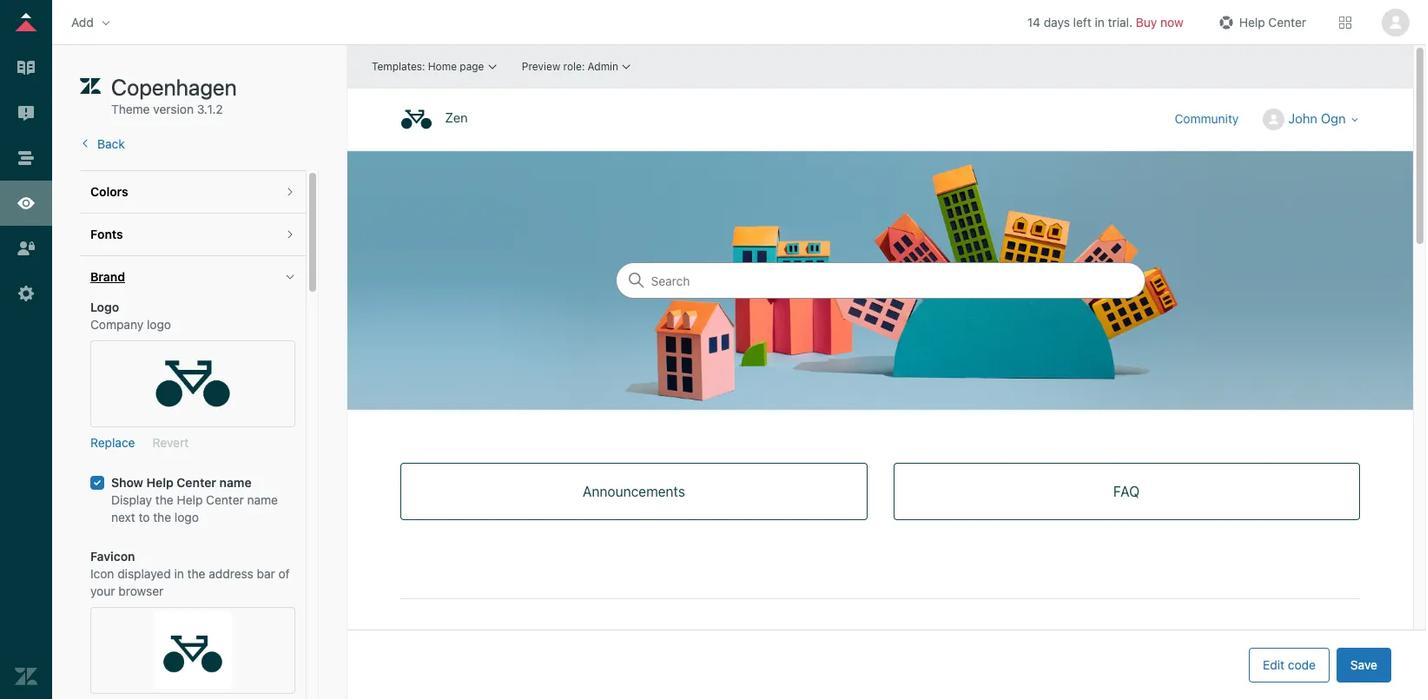 Task type: locate. For each thing, give the bounding box(es) containing it.
next
[[111, 510, 135, 524]]

1 vertical spatial in
[[174, 566, 184, 581]]

add
[[71, 14, 94, 29]]

help center
[[1240, 14, 1307, 29]]

brand button
[[80, 256, 306, 298]]

1 horizontal spatial logo
[[175, 510, 199, 524]]

1 horizontal spatial in
[[1095, 14, 1105, 29]]

2 vertical spatial the
[[187, 566, 205, 581]]

logo right company
[[147, 317, 171, 332]]

logo
[[90, 300, 119, 315]]

your
[[90, 584, 115, 599]]

0 vertical spatial center
[[1269, 14, 1307, 29]]

0 vertical spatial help
[[1240, 14, 1265, 29]]

zendesk products image
[[1340, 16, 1352, 28]]

center left the zendesk products icon
[[1269, 14, 1307, 29]]

bar
[[257, 566, 275, 581]]

the right to
[[153, 510, 171, 524]]

14
[[1028, 14, 1041, 29]]

1 vertical spatial center
[[177, 475, 216, 490]]

version
[[153, 102, 194, 116]]

center
[[1269, 14, 1307, 29], [177, 475, 216, 490], [206, 492, 244, 507]]

the
[[155, 492, 173, 507], [153, 510, 171, 524], [187, 566, 205, 581]]

help right 'show'
[[146, 475, 174, 490]]

back
[[97, 136, 125, 151]]

center inside 'button'
[[1269, 14, 1307, 29]]

help center button
[[1210, 9, 1312, 35]]

brand
[[90, 269, 125, 284]]

in inside favicon icon displayed in the address bar of your browser
[[174, 566, 184, 581]]

company
[[90, 317, 144, 332]]

logo
[[147, 317, 171, 332], [175, 510, 199, 524]]

logo right to
[[175, 510, 199, 524]]

in right displayed
[[174, 566, 184, 581]]

name
[[219, 475, 252, 490], [247, 492, 278, 507]]

in right left
[[1095, 14, 1105, 29]]

None button
[[1380, 8, 1413, 36]]

1 vertical spatial name
[[247, 492, 278, 507]]

1 vertical spatial logo
[[175, 510, 199, 524]]

copenhagen theme version 3.1.2
[[111, 74, 237, 116]]

center down revert button
[[177, 475, 216, 490]]

favicon icon displayed in the address bar of your browser
[[90, 549, 290, 599]]

the left address at the bottom left of the page
[[187, 566, 205, 581]]

colors
[[90, 184, 128, 199]]

0 horizontal spatial in
[[174, 566, 184, 581]]

moderate content image
[[15, 102, 37, 124]]

in
[[1095, 14, 1105, 29], [174, 566, 184, 581]]

buy
[[1136, 14, 1158, 29]]

edit code button
[[1249, 648, 1330, 682]]

save button
[[1337, 648, 1392, 682]]

address
[[209, 566, 253, 581]]

2 horizontal spatial help
[[1240, 14, 1265, 29]]

0 vertical spatial in
[[1095, 14, 1105, 29]]

Add button
[[66, 9, 118, 35]]

trial.
[[1108, 14, 1133, 29]]

help right now
[[1240, 14, 1265, 29]]

0 horizontal spatial help
[[146, 475, 174, 490]]

the right the "display"
[[155, 492, 173, 507]]

0 vertical spatial the
[[155, 492, 173, 507]]

colors button
[[80, 171, 306, 213]]

1 horizontal spatial help
[[177, 492, 203, 507]]

in for the
[[174, 566, 184, 581]]

3.1.2
[[197, 102, 223, 116]]

help inside 'button'
[[1240, 14, 1265, 29]]

center up address at the bottom left of the page
[[206, 492, 244, 507]]

logo inside logo company logo
[[147, 317, 171, 332]]

0 vertical spatial logo
[[147, 317, 171, 332]]

help
[[1240, 14, 1265, 29], [146, 475, 174, 490], [177, 492, 203, 507]]

help right the "display"
[[177, 492, 203, 507]]

favicon image
[[154, 612, 232, 690]]

0 horizontal spatial logo
[[147, 317, 171, 332]]



Task type: describe. For each thing, give the bounding box(es) containing it.
fonts button
[[80, 214, 306, 255]]

display
[[111, 492, 152, 507]]

theme
[[111, 102, 150, 116]]

1 vertical spatial help
[[146, 475, 174, 490]]

1 vertical spatial the
[[153, 510, 171, 524]]

replace
[[90, 436, 135, 450]]

revert
[[152, 436, 189, 450]]

2 vertical spatial help
[[177, 492, 203, 507]]

14 days left in trial. buy now
[[1028, 14, 1184, 29]]

the inside favicon icon displayed in the address bar of your browser
[[187, 566, 205, 581]]

code
[[1288, 657, 1316, 672]]

zendesk image
[[15, 665, 37, 688]]

2 vertical spatial center
[[206, 492, 244, 507]]

edit code
[[1263, 657, 1316, 672]]

replace button
[[90, 435, 135, 452]]

show help center name display the help center name next to the logo
[[111, 475, 278, 524]]

logo inside show help center name display the help center name next to the logo
[[175, 510, 199, 524]]

back link
[[80, 136, 125, 151]]

theme type image
[[80, 73, 101, 101]]

0 vertical spatial name
[[219, 475, 252, 490]]

logo company logo
[[90, 300, 171, 332]]

browser
[[118, 584, 164, 599]]

displayed
[[117, 566, 171, 581]]

in for trial.
[[1095, 14, 1105, 29]]

edit
[[1263, 657, 1285, 672]]

favicon
[[90, 549, 135, 564]]

days
[[1044, 14, 1070, 29]]

to
[[139, 510, 150, 524]]

show
[[111, 475, 143, 490]]

fonts
[[90, 227, 123, 242]]

save
[[1351, 657, 1378, 672]]

icon
[[90, 566, 114, 581]]

customize design image
[[15, 192, 37, 215]]

copenhagen
[[111, 74, 237, 100]]

revert button
[[152, 435, 189, 452]]

manage articles image
[[15, 56, 37, 79]]

user permissions image
[[15, 237, 37, 260]]

left
[[1074, 14, 1092, 29]]

settings image
[[15, 282, 37, 305]]

logo image
[[154, 345, 232, 423]]

of
[[278, 566, 290, 581]]

arrange content image
[[15, 147, 37, 169]]

now
[[1161, 14, 1184, 29]]



Task type: vqa. For each thing, say whether or not it's contained in the screenshot.
viewed
no



